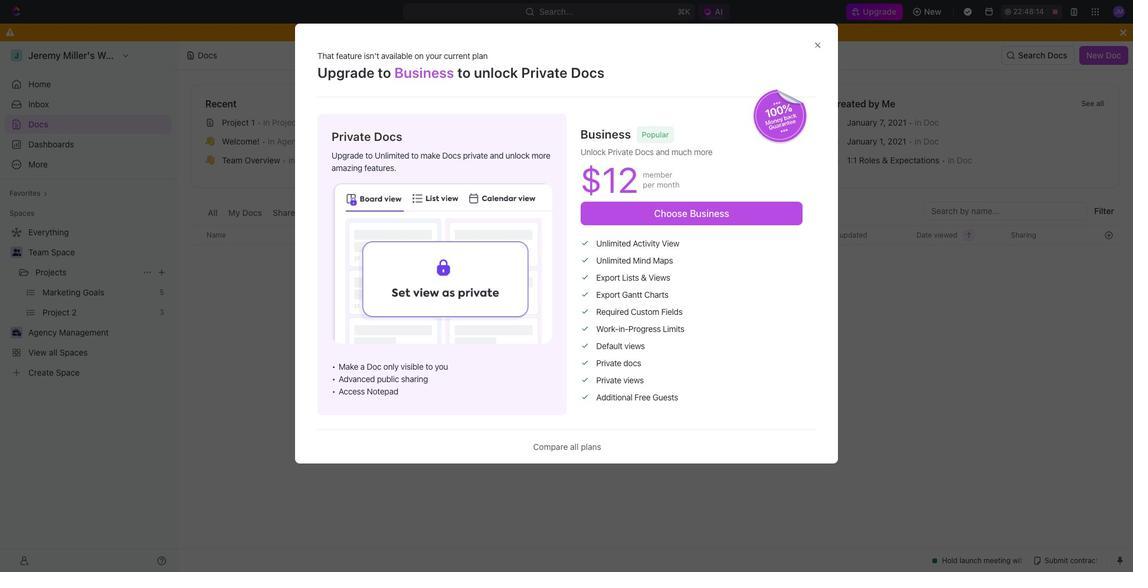 Task type: locate. For each thing, give the bounding box(es) containing it.
private for private views
[[597, 376, 622, 386]]

0 horizontal spatial team
[[28, 247, 49, 257]]

team space
[[28, 247, 75, 257]]

team down welcome! at the left of the page
[[222, 155, 243, 165]]

docs right make
[[443, 151, 461, 161]]

unlimited mind maps
[[597, 256, 673, 266]]

2 project from the left
[[272, 118, 299, 128]]

january 7, 2021 • in doc
[[848, 118, 940, 128]]

upgrade inside upgrade to unlimited to make docs private and unlock more amazing features.
[[332, 151, 364, 161]]

and right private
[[490, 151, 504, 161]]

• up "1:1 roles & expectations • in doc"
[[909, 137, 913, 146]]

👋
[[206, 137, 215, 146], [206, 156, 215, 165]]

0 vertical spatial views
[[625, 341, 645, 352]]

2 vertical spatial business
[[690, 209, 730, 219]]

created
[[831, 99, 867, 109]]

0 horizontal spatial new
[[925, 6, 942, 17]]

1 vertical spatial january
[[848, 136, 878, 146]]

new button
[[908, 2, 949, 21]]

business inside that feature isn't available on your current plan upgrade to business to unlock private docs
[[395, 64, 454, 81]]

3 project from the left
[[535, 118, 562, 128]]

private right the 'shared'
[[311, 208, 339, 218]]

date left updated
[[823, 231, 838, 239]]

1 horizontal spatial project
[[272, 118, 299, 128]]

new up see all
[[1087, 50, 1104, 60]]

date left viewed
[[917, 231, 933, 239]]

export for export lists & views
[[597, 273, 620, 283]]

favorites button
[[5, 187, 52, 201]]

1 january from the top
[[848, 118, 878, 128]]

compare
[[534, 442, 568, 452]]

progress
[[629, 324, 661, 334]]

0 vertical spatial &
[[883, 155, 889, 165]]

project for project notes
[[535, 118, 562, 128]]

all
[[208, 208, 218, 218]]

2021 right 7,
[[888, 118, 907, 128]]

0 horizontal spatial all
[[571, 442, 579, 452]]

tree containing team space
[[5, 223, 171, 383]]

date
[[823, 231, 838, 239], [917, 231, 933, 239]]

1 👋 from the top
[[206, 137, 215, 146]]

doc inside button
[[1107, 50, 1122, 60]]

• right 1
[[257, 118, 261, 127]]

january up roles
[[848, 136, 878, 146]]

2 date from the left
[[917, 231, 933, 239]]

1
[[251, 118, 255, 128]]

docs up recent
[[198, 50, 217, 60]]

all for see
[[1097, 99, 1105, 108]]

private down default
[[597, 359, 622, 369]]

unlock right private
[[506, 151, 530, 161]]

• right expectations
[[943, 156, 946, 165]]

upgrade to unlimited to make docs private and unlock more amazing features.
[[332, 151, 551, 173]]

date updated button
[[816, 226, 875, 244]]

0 horizontal spatial date
[[823, 231, 838, 239]]

2 export from the top
[[597, 290, 620, 300]]

in right expectations
[[948, 155, 955, 165]]

lists
[[622, 273, 639, 283]]

project up welcome! • in agency management
[[272, 118, 299, 128]]

on
[[415, 51, 424, 61]]

notes up the unlock
[[564, 118, 587, 128]]

0 horizontal spatial &
[[641, 273, 647, 283]]

2021 for january 1, 2021
[[888, 136, 907, 146]]

docs down inbox at the top left of the page
[[28, 119, 48, 129]]

• up 'january 1, 2021 • in doc'
[[909, 118, 913, 127]]

in up expectations
[[915, 136, 922, 146]]

upgrade down feature
[[318, 64, 375, 81]]

spaces
[[9, 209, 34, 218]]

date viewed button
[[910, 226, 976, 244]]

1 horizontal spatial more
[[694, 147, 713, 157]]

found.
[[690, 369, 721, 382]]

row
[[191, 226, 1120, 245]]

new doc
[[1087, 50, 1122, 60]]

views up clear
[[624, 376, 644, 386]]

0 vertical spatial upgrade
[[864, 6, 897, 17]]

2021 right 1,
[[888, 136, 907, 146]]

work-in-progress limits
[[597, 324, 685, 334]]

search
[[1019, 50, 1046, 60]]

0 vertical spatial all
[[1097, 99, 1105, 108]]

0 vertical spatial january
[[848, 118, 878, 128]]

default views
[[597, 341, 645, 352]]

team right user group icon
[[28, 247, 49, 257]]

dashboards link
[[5, 135, 171, 154]]

upgrade inside that feature isn't available on your current plan upgrade to business to unlock private docs
[[318, 64, 375, 81]]

& right lists
[[641, 273, 647, 283]]

0 vertical spatial new
[[925, 6, 942, 17]]

january down the created by me
[[848, 118, 878, 128]]

👋 left overview
[[206, 156, 215, 165]]

0 horizontal spatial project
[[222, 118, 249, 128]]

0 vertical spatial export
[[597, 273, 620, 283]]

1 vertical spatial unlimited
[[597, 239, 631, 249]]

0 vertical spatial management
[[308, 136, 358, 146]]

• inside welcome! • in agency management
[[262, 137, 266, 146]]

👋 left welcome! at the left of the page
[[206, 137, 215, 146]]

filters
[[655, 390, 676, 400]]

export left lists
[[597, 273, 620, 283]]

2 vertical spatial upgrade
[[332, 151, 364, 161]]

more down project notes
[[532, 151, 551, 161]]

1 horizontal spatial &
[[883, 155, 889, 165]]

more right much
[[694, 147, 713, 157]]

0 horizontal spatial and
[[490, 151, 504, 161]]

new doc button
[[1080, 46, 1129, 65]]

1 vertical spatial new
[[1087, 50, 1104, 60]]

docs right my
[[242, 208, 262, 218]]

project down private docs
[[535, 118, 562, 128]]

docs inside sidebar "navigation"
[[28, 119, 48, 129]]

upgrade
[[864, 6, 897, 17], [318, 64, 375, 81], [332, 151, 364, 161]]

business right choose
[[690, 209, 730, 219]]

in right 1
[[263, 118, 270, 128]]

member per month
[[643, 170, 680, 190]]

• up overview
[[262, 137, 266, 146]]

management down private docs
[[328, 155, 378, 165]]

private up amazing
[[332, 130, 371, 144]]

& for lists
[[641, 273, 647, 283]]

new right upgrade link
[[925, 6, 942, 17]]

in
[[263, 118, 270, 128], [915, 118, 922, 128], [268, 136, 275, 146], [915, 136, 922, 146], [289, 155, 295, 165], [948, 155, 955, 165]]

views
[[649, 273, 671, 283]]

agency down welcome! • in agency management
[[298, 155, 326, 165]]

1 vertical spatial team
[[28, 247, 49, 257]]

to up features.
[[366, 151, 373, 161]]

upgrade for upgrade
[[864, 6, 897, 17]]

docs inside "tab list"
[[242, 208, 262, 218]]

• inside project 1 • in project notes
[[257, 118, 261, 127]]

1 project from the left
[[222, 118, 249, 128]]

project 1 • in project notes
[[222, 118, 324, 128]]

1 vertical spatial 2021
[[888, 136, 907, 146]]

to left you
[[426, 362, 433, 372]]

2 january from the top
[[848, 136, 878, 146]]

1 vertical spatial &
[[641, 273, 647, 283]]

private inside button
[[311, 208, 339, 218]]

tab list containing all
[[205, 202, 487, 226]]

1 2021 from the top
[[888, 118, 907, 128]]

1 vertical spatial 👋
[[206, 156, 215, 165]]

column header
[[191, 226, 204, 245]]

home
[[28, 79, 51, 89]]

in down project 1 • in project notes
[[268, 136, 275, 146]]

search docs
[[1019, 50, 1068, 60]]

0 vertical spatial 👋
[[206, 137, 215, 146]]

new for new
[[925, 6, 942, 17]]

1 export from the top
[[597, 273, 620, 283]]

required
[[597, 307, 629, 317]]

new for new doc
[[1087, 50, 1104, 60]]

inbox
[[28, 99, 49, 109]]

1 vertical spatial all
[[571, 442, 579, 452]]

project notes
[[535, 118, 587, 128]]

private for private docs
[[597, 359, 622, 369]]

date for date viewed
[[917, 231, 933, 239]]

1 vertical spatial upgrade
[[318, 64, 375, 81]]

upgrade up amazing
[[332, 151, 364, 161]]

all left plans at the right
[[571, 442, 579, 452]]

choose business button
[[581, 202, 803, 226]]

to left make
[[412, 151, 419, 161]]

0 horizontal spatial more
[[532, 151, 551, 161]]

tree inside sidebar "navigation"
[[5, 223, 171, 383]]

to
[[378, 64, 391, 81], [458, 64, 471, 81], [366, 151, 373, 161], [412, 151, 419, 161], [426, 362, 433, 372]]

agency up team overview • in agency management
[[277, 136, 305, 146]]

assigned
[[403, 208, 439, 218]]

tab list
[[205, 202, 487, 226]]

space
[[51, 247, 75, 257]]

tree
[[5, 223, 171, 383]]

row containing name
[[191, 226, 1120, 245]]

projects link
[[35, 263, 138, 282]]

1 date from the left
[[823, 231, 838, 239]]

make a doc only visible to you advanced public sharing access notepad
[[339, 362, 448, 397]]

unlimited up features.
[[375, 151, 409, 161]]

1 vertical spatial unlock
[[506, 151, 530, 161]]

private right the unlock
[[608, 147, 633, 157]]

no matching results found. row
[[191, 291, 1120, 400]]

& right roles
[[883, 155, 889, 165]]

business inside button
[[690, 209, 730, 219]]

see all
[[1082, 99, 1105, 108]]

private up additional at the right
[[597, 376, 622, 386]]

1 horizontal spatial date
[[917, 231, 933, 239]]

maps
[[653, 256, 673, 266]]

export
[[597, 273, 620, 283], [597, 290, 620, 300]]

⌘k
[[678, 6, 691, 17]]

1 horizontal spatial all
[[1097, 99, 1105, 108]]

and left much
[[656, 147, 670, 157]]

1 vertical spatial business
[[581, 128, 632, 141]]

more inside upgrade to unlimited to make docs private and unlock more amazing features.
[[532, 151, 551, 161]]

2 👋 from the top
[[206, 156, 215, 165]]

and inside upgrade to unlimited to make docs private and unlock more amazing features.
[[490, 151, 504, 161]]

docs up features.
[[374, 130, 403, 144]]

limits
[[663, 324, 685, 334]]

doc
[[1107, 50, 1122, 60], [924, 118, 940, 128], [924, 136, 939, 146], [957, 155, 973, 165], [367, 362, 382, 372]]

private docs
[[597, 359, 642, 369]]

gantt
[[622, 290, 643, 300]]

custom
[[631, 307, 660, 317]]

0 vertical spatial 2021
[[888, 118, 907, 128]]

• inside 'january 1, 2021 • in doc'
[[909, 137, 913, 146]]

all inside button
[[1097, 99, 1105, 108]]

unlock private docs and much more
[[581, 147, 713, 157]]

• inside team overview • in agency management
[[283, 156, 286, 165]]

0 vertical spatial business
[[395, 64, 454, 81]]

1 vertical spatial export
[[597, 290, 620, 300]]

&
[[883, 155, 889, 165], [641, 273, 647, 283]]

search docs button
[[1002, 46, 1075, 65]]

make
[[421, 151, 441, 161]]

more
[[694, 147, 713, 157], [532, 151, 551, 161]]

views up docs
[[625, 341, 645, 352]]

1 horizontal spatial new
[[1087, 50, 1104, 60]]

business down on
[[395, 64, 454, 81]]

2 2021 from the top
[[888, 136, 907, 146]]

0 vertical spatial unlock
[[474, 64, 518, 81]]

docs inside upgrade to unlimited to make docs private and unlock more amazing features.
[[443, 151, 461, 161]]

2 horizontal spatial business
[[690, 209, 730, 219]]

unlock
[[474, 64, 518, 81], [506, 151, 530, 161]]

to inside make a doc only visible to you advanced public sharing access notepad
[[426, 362, 433, 372]]

1 horizontal spatial team
[[222, 155, 243, 165]]

project left 1
[[222, 118, 249, 128]]

unlimited activity view
[[597, 239, 680, 249]]

user group image
[[12, 249, 21, 256]]

1 horizontal spatial notes
[[564, 118, 587, 128]]

docs link
[[5, 115, 171, 134]]

name
[[207, 231, 226, 239]]

january for january 1, 2021
[[848, 136, 878, 146]]

only
[[384, 362, 399, 372]]

1 vertical spatial views
[[624, 376, 644, 386]]

0 vertical spatial team
[[222, 155, 243, 165]]

notes up welcome! • in agency management
[[302, 118, 324, 128]]

unlimited up lists
[[597, 256, 631, 266]]

unlock down "plan"
[[474, 64, 518, 81]]

business up the unlock
[[581, 128, 632, 141]]

roles
[[860, 155, 881, 165]]

1,
[[880, 136, 886, 146]]

0 horizontal spatial business
[[395, 64, 454, 81]]

that feature isn't available on your current plan upgrade to business to unlock private docs
[[318, 51, 605, 81]]

export up the required
[[597, 290, 620, 300]]

upgrade left new button
[[864, 6, 897, 17]]

22:48:14
[[1014, 7, 1045, 16]]

views for private views
[[624, 376, 644, 386]]

0 horizontal spatial notes
[[302, 118, 324, 128]]

2 horizontal spatial project
[[535, 118, 562, 128]]

sidebar navigation
[[0, 41, 177, 573]]

project for project 1 • in project notes
[[222, 118, 249, 128]]

no data image
[[620, 291, 691, 369]]

• down welcome! • in agency management
[[283, 156, 286, 165]]

management
[[308, 136, 358, 146], [328, 155, 378, 165]]

2 vertical spatial unlimited
[[597, 256, 631, 266]]

additional
[[597, 393, 633, 403]]

team inside sidebar "navigation"
[[28, 247, 49, 257]]

management up amazing
[[308, 136, 358, 146]]

0 vertical spatial unlimited
[[375, 151, 409, 161]]

team for team overview • in agency management
[[222, 155, 243, 165]]

unlimited up unlimited mind maps
[[597, 239, 631, 249]]

home link
[[5, 75, 171, 94]]

all right see
[[1097, 99, 1105, 108]]

date viewed
[[917, 231, 958, 239]]

👋 for team overview
[[206, 156, 215, 165]]



Task type: vqa. For each thing, say whether or not it's contained in the screenshot.
the bottom 👋
yes



Task type: describe. For each thing, give the bounding box(es) containing it.
1 vertical spatial agency
[[298, 155, 326, 165]]

0 vertical spatial agency
[[277, 136, 305, 146]]

see all button
[[1078, 97, 1110, 111]]

advanced
[[339, 374, 375, 384]]

unlock
[[581, 147, 606, 157]]

date updated
[[823, 231, 868, 239]]

current
[[444, 51, 470, 61]]

date for date updated
[[823, 231, 838, 239]]

member
[[643, 170, 673, 180]]

private for private docs
[[332, 130, 371, 144]]

2021 for january 7, 2021
[[888, 118, 907, 128]]

free
[[635, 393, 651, 403]]

shared button
[[270, 202, 304, 226]]

available
[[381, 51, 413, 61]]

unlimited inside upgrade to unlimited to make docs private and unlock more amazing features.
[[375, 151, 409, 161]]

clear
[[634, 390, 653, 400]]

matching
[[606, 369, 651, 382]]

charts
[[645, 290, 669, 300]]

assigned button
[[400, 202, 442, 226]]

private docs
[[522, 64, 605, 81]]

projects
[[35, 268, 67, 278]]

1:1 roles & expectations • in doc
[[848, 155, 973, 165]]

views for default views
[[625, 341, 645, 352]]

amazing
[[332, 163, 363, 173]]

january 1, 2021 • in doc
[[848, 136, 939, 146]]

doc inside make a doc only visible to you advanced public sharing access notepad
[[367, 362, 382, 372]]

compare all plans button
[[534, 442, 602, 452]]

export gantt charts
[[597, 290, 669, 300]]

• inside "1:1 roles & expectations • in doc"
[[943, 156, 946, 165]]

compare all plans
[[534, 442, 602, 452]]

1 horizontal spatial business
[[581, 128, 632, 141]]

private button
[[308, 202, 341, 226]]

guests
[[653, 393, 679, 403]]

1 horizontal spatial and
[[656, 147, 670, 157]]

plan
[[472, 51, 488, 61]]

make
[[339, 362, 359, 372]]

team overview • in agency management
[[222, 155, 378, 165]]

access
[[339, 387, 365, 397]]

unlock inside upgrade to unlimited to make docs private and unlock more amazing features.
[[506, 151, 530, 161]]

that
[[318, 51, 334, 61]]

1:1
[[848, 155, 857, 165]]

feature
[[336, 51, 362, 61]]

7,
[[880, 118, 886, 128]]

in up 'january 1, 2021 • in doc'
[[915, 118, 922, 128]]

popular
[[642, 130, 669, 139]]

workspace button
[[346, 202, 396, 226]]

1 notes from the left
[[302, 118, 324, 128]]

• inside january 7, 2021 • in doc
[[909, 118, 913, 127]]

you
[[435, 362, 448, 372]]

expectations
[[891, 155, 940, 165]]

view
[[662, 239, 680, 249]]

much
[[672, 147, 692, 157]]

shared
[[273, 208, 301, 218]]

features.
[[365, 163, 397, 173]]

mind
[[633, 256, 651, 266]]

clear filters
[[634, 390, 676, 400]]

2 notes from the left
[[564, 118, 587, 128]]

unlimited for unlimited mind maps
[[597, 256, 631, 266]]

welcome!
[[222, 136, 260, 146]]

workspace
[[349, 208, 393, 218]]

archived button
[[447, 202, 487, 226]]

👋 for welcome!
[[206, 137, 215, 146]]

recent
[[206, 99, 237, 109]]

all for compare
[[571, 442, 579, 452]]

dashboards
[[28, 139, 74, 149]]

inbox link
[[5, 95, 171, 114]]

choose business
[[655, 209, 730, 219]]

private views
[[597, 376, 644, 386]]

to down current
[[458, 64, 471, 81]]

required custom fields
[[597, 307, 683, 317]]

in-
[[619, 324, 629, 334]]

team space link
[[28, 243, 169, 262]]

fields
[[662, 307, 683, 317]]

location
[[568, 231, 596, 239]]

column header inside no matching results found. table
[[191, 226, 204, 245]]

your
[[426, 51, 442, 61]]

no matching results found.
[[590, 369, 721, 382]]

overview
[[245, 155, 280, 165]]

sharing
[[1012, 231, 1037, 239]]

a
[[361, 362, 365, 372]]

1 vertical spatial management
[[328, 155, 378, 165]]

to down available on the top left of the page
[[378, 64, 391, 81]]

unlimited for unlimited activity view
[[597, 239, 631, 249]]

Search by name... text field
[[932, 203, 1081, 220]]

plans
[[581, 442, 602, 452]]

favorites
[[9, 189, 41, 198]]

see
[[1082, 99, 1095, 108]]

notepad
[[367, 387, 399, 397]]

team for team space
[[28, 247, 49, 257]]

private
[[463, 151, 488, 161]]

unlock inside that feature isn't available on your current plan upgrade to business to unlock private docs
[[474, 64, 518, 81]]

viewed
[[935, 231, 958, 239]]

export for export gantt charts
[[597, 290, 620, 300]]

clear filters button
[[634, 390, 676, 400]]

january for january 7, 2021
[[848, 118, 878, 128]]

month
[[657, 180, 680, 190]]

upgrade for upgrade to unlimited to make docs private and unlock more amazing features.
[[332, 151, 364, 161]]

docs right "search"
[[1048, 50, 1068, 60]]

& for roles
[[883, 155, 889, 165]]

visible
[[401, 362, 424, 372]]

additional free guests
[[597, 393, 679, 403]]

docs down popular at the top right of the page
[[635, 147, 654, 157]]

my docs
[[228, 208, 262, 218]]

all button
[[205, 202, 221, 226]]

no matching results found. table
[[191, 226, 1120, 400]]

me
[[882, 99, 896, 109]]

export lists & views
[[597, 273, 671, 283]]

in down welcome! • in agency management
[[289, 155, 295, 165]]

docs
[[624, 359, 642, 369]]

search...
[[540, 6, 574, 17]]

my
[[228, 208, 240, 218]]



